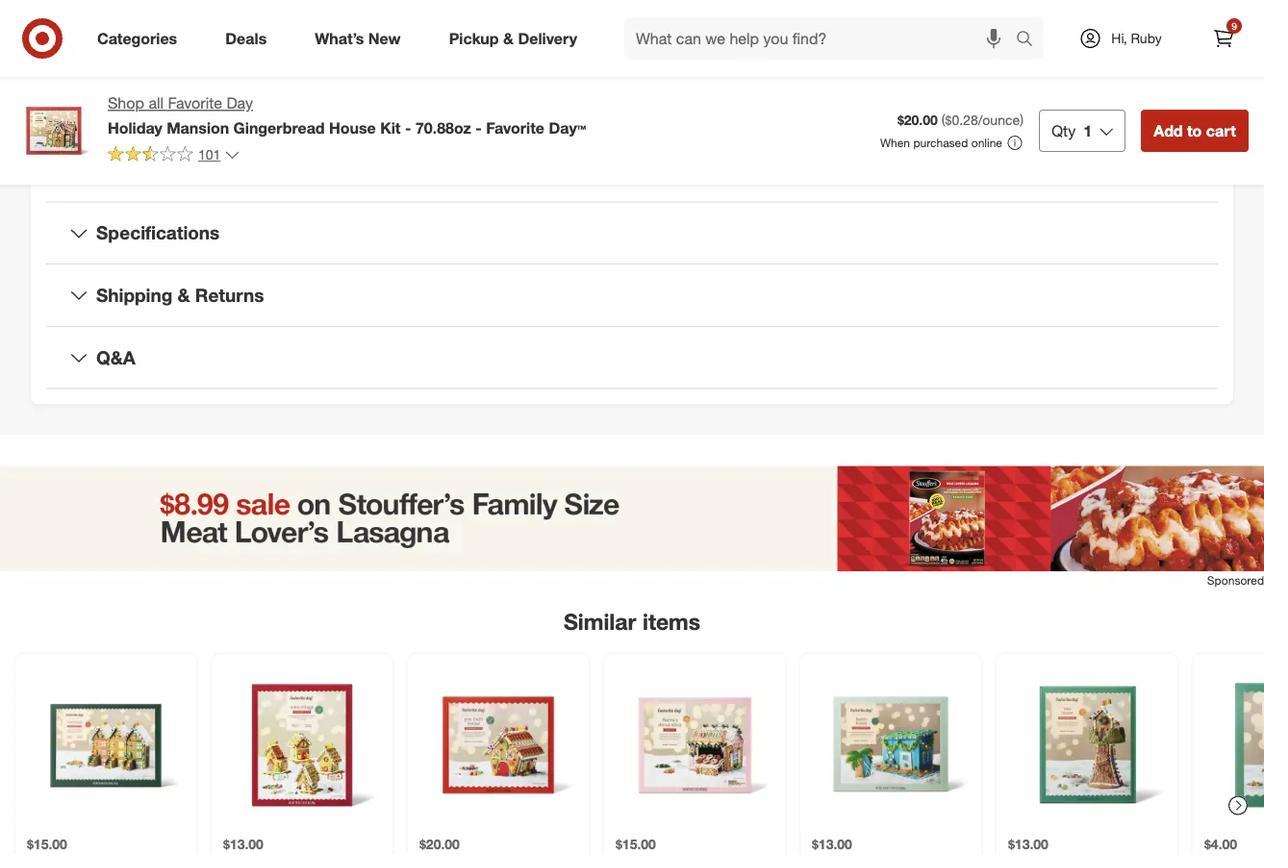 Task type: vqa. For each thing, say whether or not it's contained in the screenshot.
first $13.00 from the right
yes



Task type: locate. For each thing, give the bounding box(es) containing it.
holiday santa's donut shop gingerbread house kit - 27.5oz - favorite day™ image
[[616, 666, 774, 824]]

pickup
[[449, 29, 499, 48]]

1
[[1084, 121, 1092, 140]]

0 vertical spatial &
[[503, 29, 514, 48]]

0 horizontal spatial $13.00 link
[[223, 666, 381, 855]]

0 horizontal spatial -
[[405, 118, 411, 137]]

$15.00 link
[[27, 666, 185, 855], [616, 666, 774, 855]]

1 vertical spatial &
[[730, 66, 741, 85]]

0 horizontal spatial $15.00
[[27, 836, 67, 853]]

1 horizontal spatial &
[[503, 29, 514, 48]]

deals link
[[209, 17, 291, 60]]

$13.00 for holiday mini village gingerbread house kit - 28oz - favorite day™ image
[[223, 836, 264, 853]]

not
[[809, 95, 840, 113]]

items
[[643, 608, 701, 635]]

& for returns
[[178, 284, 190, 306]]

returns
[[195, 284, 264, 306]]

shipping & returns
[[96, 284, 264, 306]]

cart
[[1207, 121, 1237, 140]]

- right 'kit' at left top
[[405, 118, 411, 137]]

choking
[[657, 95, 728, 113]]

$20.00 link
[[420, 666, 577, 855]]

0 horizontal spatial $20.00
[[420, 836, 460, 853]]

& inside dropdown button
[[178, 284, 190, 306]]

similar items region
[[0, 466, 1265, 855]]

what's new link
[[299, 17, 425, 60]]

also
[[1035, 117, 1075, 135]]

2 horizontal spatial $13.00 link
[[1009, 666, 1166, 855]]

image of holiday mansion gingerbread house kit - 70.88oz - favorite day™ image
[[15, 92, 92, 169]]

0 horizontal spatial favorite
[[168, 94, 222, 113]]

search
[[1008, 31, 1054, 50]]

3 $13.00 link from the left
[[1009, 666, 1166, 855]]

holiday row house gingerbread house kit - 51.54oz - favorite day™ image
[[27, 666, 185, 824]]

wheat
[[738, 117, 790, 135]]

what's
[[315, 29, 364, 48]]

& inside the allergens & warnings: choking warning not recommended for small children, contains wheat processed in a facility that also handles egg, milk and soy ingredients
[[730, 66, 741, 85]]

9 link
[[1203, 17, 1245, 60]]

handles
[[1079, 117, 1150, 135]]

all
[[149, 94, 164, 113]]

-
[[405, 118, 411, 137], [476, 118, 482, 137]]

0 horizontal spatial $15.00 link
[[27, 666, 185, 855]]

2 $15.00 from the left
[[616, 836, 656, 853]]

$13.00 link
[[223, 666, 381, 855], [812, 666, 970, 855], [1009, 666, 1166, 855]]

$20.00
[[898, 112, 938, 129], [420, 836, 460, 853]]

& up warning
[[730, 66, 741, 85]]

& right pickup
[[503, 29, 514, 48]]

day
[[227, 94, 253, 113]]

2 $13.00 from the left
[[812, 836, 853, 853]]

holiday tree house gingerbread house kit - 33.23oz - favorite day™ image
[[1009, 666, 1166, 824]]

2 horizontal spatial &
[[730, 66, 741, 85]]

favorite
[[168, 94, 222, 113], [486, 118, 545, 137]]

add to cart
[[1154, 121, 1237, 140]]

0 vertical spatial favorite
[[168, 94, 222, 113]]

1 horizontal spatial $15.00
[[616, 836, 656, 853]]

$15.00 for holiday santa's donut shop gingerbread house kit - 27.5oz - favorite day™ image
[[616, 836, 656, 853]]

qty 1
[[1052, 121, 1092, 140]]

favorite left day™
[[486, 118, 545, 137]]

& for delivery
[[503, 29, 514, 48]]

1 horizontal spatial $13.00 link
[[812, 666, 970, 855]]

when
[[880, 136, 910, 150]]

&
[[503, 29, 514, 48], [730, 66, 741, 85], [178, 284, 190, 306]]

1 $15.00 link from the left
[[27, 666, 185, 855]]

holiday
[[108, 118, 163, 137]]

0 horizontal spatial &
[[178, 284, 190, 306]]

similar
[[564, 608, 637, 635]]

/ounce
[[978, 112, 1020, 129]]

sponsored
[[1208, 573, 1265, 588]]

2 horizontal spatial $13.00
[[1009, 836, 1049, 853]]

soy
[[734, 139, 765, 157]]

a
[[911, 117, 921, 135]]

categories link
[[81, 17, 201, 60]]

contains
[[657, 117, 734, 135]]

holiday pre-built gingerbread house kit - 29.8oz - favorite day™ image
[[420, 666, 577, 824]]

1 vertical spatial favorite
[[486, 118, 545, 137]]

$4.00
[[1205, 836, 1238, 853]]

and
[[698, 139, 730, 157]]

$15.00
[[27, 836, 67, 853], [616, 836, 656, 853]]

q&a
[[96, 346, 136, 368]]

in
[[891, 117, 906, 135]]

$4.00 link
[[1205, 666, 1265, 855]]

3 $13.00 from the left
[[1009, 836, 1049, 853]]

favorite up mansion
[[168, 94, 222, 113]]

9
[[1232, 20, 1237, 32]]

1 $13.00 from the left
[[223, 836, 264, 853]]

purchased
[[914, 136, 969, 150]]

0 horizontal spatial $13.00
[[223, 836, 264, 853]]

& left returns
[[178, 284, 190, 306]]

advertisement region
[[0, 466, 1265, 572]]

$20.00 inside the similar items region
[[420, 836, 460, 853]]

deals
[[225, 29, 267, 48]]

1 horizontal spatial $15.00 link
[[616, 666, 774, 855]]

1 horizontal spatial -
[[476, 118, 482, 137]]

for
[[970, 95, 1001, 113]]

hi,
[[1112, 30, 1128, 47]]

$20.00 ( $0.28 /ounce )
[[898, 112, 1024, 129]]

to
[[1188, 121, 1202, 140]]

101 link
[[108, 145, 240, 167]]

1 horizontal spatial $13.00
[[812, 836, 853, 853]]

children,
[[1060, 95, 1140, 113]]

1 horizontal spatial $20.00
[[898, 112, 938, 129]]

$13.00
[[223, 836, 264, 853], [812, 836, 853, 853], [1009, 836, 1049, 853]]

0 vertical spatial $20.00
[[898, 112, 938, 129]]

- right 70.88oz
[[476, 118, 482, 137]]

1 vertical spatial $20.00
[[420, 836, 460, 853]]

shipping
[[96, 284, 173, 306]]

1 $15.00 from the left
[[27, 836, 67, 853]]

small
[[1005, 95, 1056, 113]]

allergens
[[657, 66, 726, 85]]

similar items
[[564, 608, 701, 635]]

2 vertical spatial &
[[178, 284, 190, 306]]



Task type: describe. For each thing, give the bounding box(es) containing it.
pickup & delivery link
[[433, 17, 602, 60]]

that
[[993, 117, 1030, 135]]

warning
[[733, 95, 805, 113]]

)
[[1020, 112, 1024, 129]]

qty
[[1052, 121, 1076, 140]]

what's new
[[315, 29, 401, 48]]

when purchased online
[[880, 136, 1003, 150]]

processed
[[794, 117, 887, 135]]

add to cart button
[[1142, 110, 1249, 152]]

categories
[[97, 29, 177, 48]]

ingredients
[[769, 139, 870, 157]]

(
[[942, 112, 946, 129]]

specifications
[[96, 222, 220, 244]]

egg,
[[1154, 117, 1191, 135]]

milk
[[657, 139, 693, 157]]

1 $13.00 link from the left
[[223, 666, 381, 855]]

kit
[[380, 118, 401, 137]]

$20.00 for $20.00
[[420, 836, 460, 853]]

search button
[[1008, 17, 1054, 64]]

shipping & returns button
[[46, 265, 1218, 326]]

warnings:
[[745, 66, 818, 85]]

holiday mini house gingerbread house kit - 6.2oz - favorite day™ image
[[1205, 666, 1265, 824]]

$13.00 for holiday beach house sugar cookie gingerbread house kit - 28.30oz - favorite day™ image
[[812, 836, 853, 853]]

house
[[329, 118, 376, 137]]

pickup & delivery
[[449, 29, 577, 48]]

$13.00 for holiday tree house gingerbread house kit - 33.23oz - favorite day™ image
[[1009, 836, 1049, 853]]

facility
[[925, 117, 989, 135]]

add
[[1154, 121, 1183, 140]]

holiday beach house sugar cookie gingerbread house kit - 28.30oz - favorite day™ image
[[812, 666, 970, 824]]

gingerbread
[[233, 118, 325, 137]]

recommended
[[844, 95, 966, 113]]

specifications button
[[46, 202, 1218, 264]]

2 $15.00 link from the left
[[616, 666, 774, 855]]

shop
[[108, 94, 144, 113]]

$20.00 for $20.00 ( $0.28 /ounce )
[[898, 112, 938, 129]]

1 - from the left
[[405, 118, 411, 137]]

ruby
[[1131, 30, 1162, 47]]

delivery
[[518, 29, 577, 48]]

q&a button
[[46, 327, 1218, 388]]

What can we help you find? suggestions appear below search field
[[625, 17, 1021, 60]]

1 horizontal spatial favorite
[[486, 118, 545, 137]]

day™
[[549, 118, 586, 137]]

$15.00 for holiday row house gingerbread house kit - 51.54oz - favorite day™ image
[[27, 836, 67, 853]]

shop all favorite day holiday mansion gingerbread house kit - 70.88oz - favorite day™
[[108, 94, 586, 137]]

holiday mini village gingerbread house kit - 28oz - favorite day™ image
[[223, 666, 381, 824]]

2 - from the left
[[476, 118, 482, 137]]

new
[[368, 29, 401, 48]]

2 $13.00 link from the left
[[812, 666, 970, 855]]

101
[[198, 146, 221, 163]]

hi, ruby
[[1112, 30, 1162, 47]]

mansion
[[167, 118, 229, 137]]

allergens & warnings: choking warning not recommended for small children, contains wheat processed in a facility that also handles egg, milk and soy ingredients
[[657, 66, 1191, 157]]

$0.28
[[946, 112, 978, 129]]

70.88oz
[[416, 118, 471, 137]]

online
[[972, 136, 1003, 150]]

& for warnings:
[[730, 66, 741, 85]]



